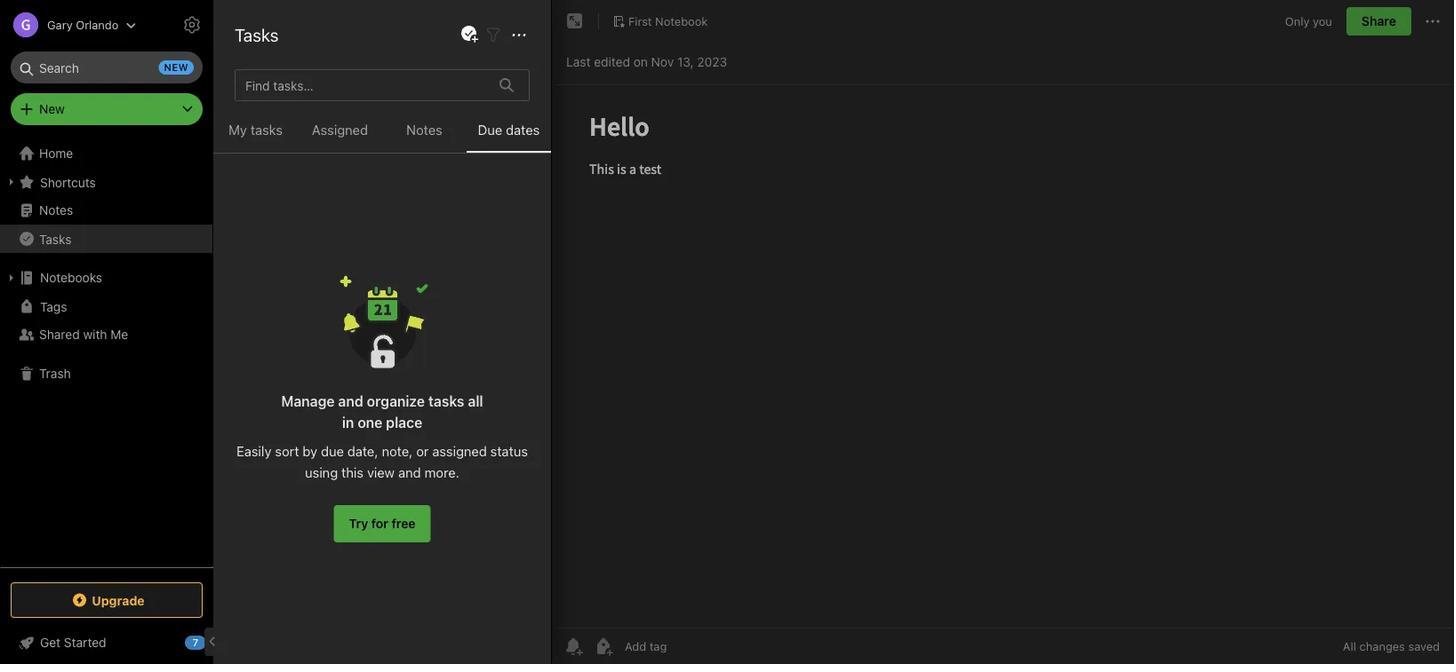 Task type: locate. For each thing, give the bounding box(es) containing it.
edited
[[594, 55, 630, 69]]

new search field
[[23, 52, 194, 84]]

notes
[[252, 18, 300, 39], [406, 122, 442, 138], [39, 203, 73, 218]]

shared with me
[[39, 328, 128, 342]]

free
[[392, 517, 416, 532]]

try for free button
[[334, 506, 431, 543]]

1 vertical spatial and
[[398, 465, 421, 480]]

Account field
[[0, 7, 136, 43]]

1 horizontal spatial and
[[398, 465, 421, 480]]

tasks inside button
[[39, 232, 71, 246]]

13,
[[677, 55, 694, 69]]

my tasks
[[228, 122, 283, 138]]

shortcuts
[[40, 175, 96, 190]]

first
[[628, 14, 652, 28]]

0 horizontal spatial tasks
[[250, 122, 283, 138]]

notes link
[[0, 196, 212, 225]]

and up in
[[338, 393, 363, 410]]

tree containing home
[[0, 140, 213, 567]]

notes inside button
[[406, 122, 442, 138]]

0 horizontal spatial and
[[338, 393, 363, 410]]

and
[[338, 393, 363, 410], [398, 465, 421, 480]]

add tag image
[[593, 636, 614, 658]]

manage and organize tasks all in one place
[[281, 393, 483, 432]]

tags button
[[0, 292, 212, 321]]

notes down shortcuts
[[39, 203, 73, 218]]

tags
[[40, 299, 67, 314]]

new
[[164, 62, 188, 73]]

1
[[235, 56, 240, 70]]

for
[[371, 517, 388, 532]]

status
[[490, 444, 528, 459]]

only you
[[1285, 14, 1332, 28]]

tasks up notebooks
[[39, 232, 71, 246]]

nov
[[651, 55, 674, 69]]

tasks inside button
[[250, 122, 283, 138]]

1 vertical spatial tasks
[[428, 393, 464, 410]]

share
[[1362, 14, 1396, 28]]

my
[[228, 122, 247, 138]]

only
[[1285, 14, 1310, 28]]

0 horizontal spatial notes
[[39, 203, 73, 218]]

upgrade button
[[11, 583, 203, 619]]

by
[[303, 444, 317, 459]]

orlando
[[76, 18, 119, 32]]

notes left due
[[406, 122, 442, 138]]

tasks button
[[0, 225, 212, 253]]

tasks
[[235, 24, 279, 45], [39, 232, 71, 246]]

note,
[[382, 444, 413, 459]]

saved
[[1408, 640, 1440, 654]]

started
[[64, 636, 106, 651]]

note
[[244, 56, 269, 70]]

0 vertical spatial tasks
[[235, 24, 279, 45]]

1 vertical spatial tasks
[[39, 232, 71, 246]]

tasks
[[250, 122, 283, 138], [428, 393, 464, 410]]

expand notebooks image
[[4, 271, 19, 285]]

sort
[[275, 444, 299, 459]]

all changes saved
[[1343, 640, 1440, 654]]

notes up note on the left top
[[252, 18, 300, 39]]

or
[[416, 444, 429, 459]]

assigned
[[432, 444, 487, 459]]

one
[[358, 415, 382, 432]]

2 horizontal spatial notes
[[406, 122, 442, 138]]

and inside manage and organize tasks all in one place
[[338, 393, 363, 410]]

get
[[40, 636, 61, 651]]

Search text field
[[23, 52, 190, 84]]

notes button
[[382, 119, 467, 153]]

1 vertical spatial notes
[[406, 122, 442, 138]]

manage
[[281, 393, 335, 410]]

0 vertical spatial and
[[338, 393, 363, 410]]

shortcuts button
[[0, 168, 212, 196]]

1 note
[[235, 56, 269, 70]]

1 horizontal spatial tasks
[[428, 393, 464, 410]]

tree
[[0, 140, 213, 567]]

0 vertical spatial tasks
[[250, 122, 283, 138]]

and down note,
[[398, 465, 421, 480]]

1 horizontal spatial notes
[[252, 18, 300, 39]]

due
[[478, 122, 502, 138]]

Find tasks… text field
[[238, 71, 489, 100]]

easily
[[237, 444, 271, 459]]

0 horizontal spatial tasks
[[39, 232, 71, 246]]

1 horizontal spatial tasks
[[235, 24, 279, 45]]

due dates
[[478, 122, 540, 138]]

click to collapse image
[[207, 632, 220, 653]]

notebooks link
[[0, 264, 212, 292]]

easily sort by due date, note, or assigned status using this view and more.
[[237, 444, 528, 480]]

tasks up note on the left top
[[235, 24, 279, 45]]



Task type: describe. For each thing, give the bounding box(es) containing it.
trash link
[[0, 360, 212, 388]]

hello this is a test
[[236, 102, 309, 135]]

dates
[[506, 122, 540, 138]]

my tasks button
[[213, 119, 298, 153]]

date,
[[347, 444, 378, 459]]

shared with me link
[[0, 321, 212, 349]]

is
[[264, 120, 273, 135]]

test
[[287, 120, 309, 135]]

with
[[83, 328, 107, 342]]

organize
[[367, 393, 425, 410]]

notebooks
[[40, 271, 102, 285]]

share button
[[1346, 7, 1411, 36]]

notebook
[[655, 14, 708, 28]]

home
[[39, 146, 73, 161]]

2023
[[697, 55, 727, 69]]

last
[[566, 55, 591, 69]]

2 vertical spatial notes
[[39, 203, 73, 218]]

you
[[1313, 14, 1332, 28]]

try
[[349, 517, 368, 532]]

in
[[342, 415, 354, 432]]

gary
[[47, 18, 73, 32]]

note window element
[[552, 0, 1454, 665]]

this
[[236, 120, 261, 135]]

settings image
[[181, 14, 203, 36]]

first notebook
[[628, 14, 708, 28]]

trash
[[39, 367, 71, 381]]

try for free
[[349, 517, 416, 532]]

7
[[193, 638, 198, 649]]

new button
[[11, 93, 203, 125]]

view
[[367, 465, 395, 480]]

more actions and view options image
[[508, 24, 530, 46]]

new task image
[[459, 24, 480, 45]]

Note Editor text field
[[552, 85, 1454, 628]]

home link
[[0, 140, 213, 168]]

last edited on nov 13, 2023
[[566, 55, 727, 69]]

and inside easily sort by due date, note, or assigned status using this view and more.
[[398, 465, 421, 480]]

add a reminder image
[[563, 636, 584, 658]]

get started
[[40, 636, 106, 651]]

expand note image
[[564, 11, 586, 32]]

a
[[277, 120, 283, 135]]

place
[[386, 415, 422, 432]]

all
[[468, 393, 483, 410]]

Help and Learning task checklist field
[[0, 629, 213, 658]]

assigned
[[312, 122, 368, 138]]

this
[[341, 465, 364, 480]]

gary orlando
[[47, 18, 119, 32]]

using
[[305, 465, 338, 480]]

More actions and view options field
[[504, 24, 530, 46]]

tasks inside manage and organize tasks all in one place
[[428, 393, 464, 410]]

0 vertical spatial notes
[[252, 18, 300, 39]]

on
[[633, 55, 648, 69]]

more.
[[425, 465, 459, 480]]

me
[[110, 328, 128, 342]]

changes
[[1359, 640, 1405, 654]]

due
[[321, 444, 344, 459]]

assigned button
[[298, 119, 382, 153]]

filter tasks image
[[483, 24, 504, 46]]

new
[[39, 102, 65, 116]]

shared
[[39, 328, 80, 342]]

due dates button
[[467, 119, 551, 153]]

all
[[1343, 640, 1356, 654]]

hello
[[236, 102, 267, 116]]

first notebook button
[[606, 9, 714, 34]]

Filter tasks field
[[483, 24, 504, 46]]

upgrade
[[92, 594, 145, 608]]



Task type: vqa. For each thing, say whether or not it's contained in the screenshot.
group
no



